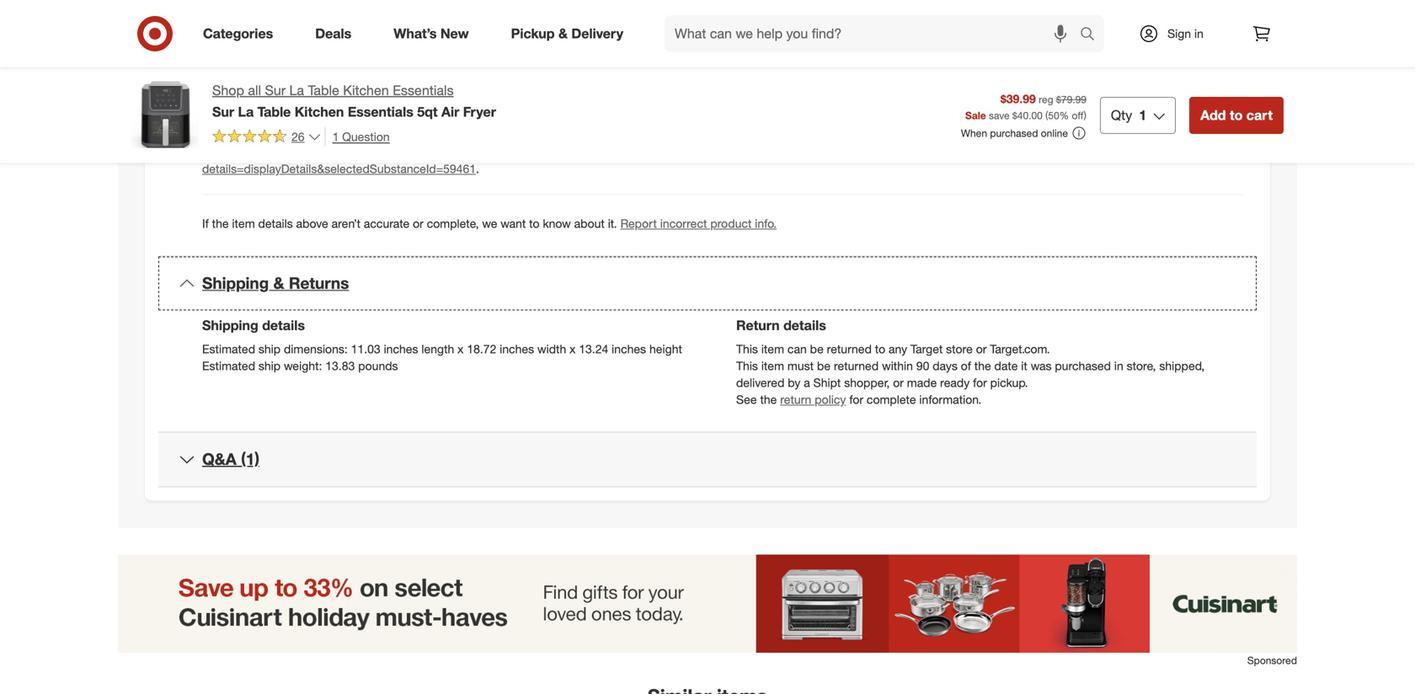 Task type: vqa. For each thing, say whether or not it's contained in the screenshot.
&
yes



Task type: describe. For each thing, give the bounding box(es) containing it.
fryer
[[463, 103, 496, 120]]

online
[[1041, 127, 1068, 139]]

see
[[736, 392, 757, 407]]

1 vertical spatial or
[[976, 342, 987, 356]]

1 question link
[[325, 127, 390, 146]]

0 vertical spatial item
[[232, 216, 255, 231]]

sign
[[1168, 26, 1191, 41]]

and
[[379, 81, 399, 95]]

0 horizontal spatial the
[[212, 216, 229, 231]]

pfa,
[[354, 145, 378, 159]]

policy
[[815, 392, 846, 407]]

save
[[989, 109, 1010, 122]]

when
[[961, 127, 987, 139]]

shipped,
[[1159, 358, 1205, 373]]

%
[[1059, 109, 1069, 122]]

26
[[291, 129, 305, 144]]

sale
[[965, 109, 986, 122]]

fep
[[382, 145, 401, 159]]

above
[[296, 216, 328, 231]]

accurate
[[364, 216, 410, 231]]

& for pickup
[[558, 25, 568, 42]]

cart
[[1246, 107, 1273, 123]]

1 inches from the left
[[384, 342, 418, 356]]

weight:
[[284, 358, 322, 373]]

1 vertical spatial for
[[849, 392, 863, 407]]

info.
[[755, 216, 777, 231]]

advertisement region
[[118, 555, 1297, 653]]

return details this item can be returned to any target store or target.com. this item must be returned within 90 days of the date it was purchased in store, shipped, delivered by a shipt shopper, or made ready for pickup. see the return policy for complete information.
[[736, 317, 1205, 407]]

report
[[620, 216, 657, 231]]

1 horizontal spatial table
[[308, 82, 339, 99]]

0 vertical spatial be
[[810, 342, 824, 356]]

1 vertical spatial to
[[529, 216, 540, 231]]

to inside button
[[1230, 107, 1243, 123]]

within
[[882, 358, 913, 373]]

length
[[421, 342, 454, 356]]

store,
[[1127, 358, 1156, 373]]

https://sor.epa.gov/sor_internet/registry/substreg/searchandretrieve/substancesearch/search.do? details=displaydetails&selectedsubstanceid=59461
[[202, 145, 1228, 176]]

we
[[482, 216, 497, 231]]

shop
[[212, 82, 244, 99]]

warning
[[291, 81, 334, 95]]

sponsored region
[[118, 555, 1297, 694]]

2 horizontal spatial the
[[974, 358, 991, 373]]

made
[[907, 375, 937, 390]]

1 estimated from the top
[[202, 342, 255, 356]]

1 x from the left
[[458, 342, 464, 356]]

add to cart
[[1201, 107, 1273, 123]]

1 vertical spatial sur
[[212, 103, 234, 120]]

0 horizontal spatial or
[[413, 216, 424, 231]]

0 horizontal spatial table
[[257, 103, 291, 120]]

report incorrect product info. button
[[620, 215, 777, 232]]

details=displaydetails&selectedsubstanceid=59461
[[202, 161, 476, 176]]

& for shipping
[[273, 273, 284, 293]]

return
[[736, 317, 780, 334]]

1 horizontal spatial 1
[[1139, 107, 1147, 123]]

incorrect
[[660, 216, 707, 231]]

1 vertical spatial be
[[817, 358, 831, 373]]

to inside 'return details this item can be returned to any target store or target.com. this item must be returned within 90 days of the date it was purchased in store, shipped, delivered by a shipt shopper, or made ready for pickup. see the return policy for complete information.'
[[875, 342, 885, 356]]

add
[[1201, 107, 1226, 123]]

by
[[788, 375, 801, 390]]

date
[[994, 358, 1018, 373]]

)
[[1084, 109, 1087, 122]]

warning:
[[227, 81, 288, 95]]

height
[[649, 342, 682, 356]]

1 inside 1 question link
[[332, 129, 339, 144]]

what's new
[[394, 25, 469, 42]]

1 horizontal spatial in
[[1194, 26, 1204, 41]]

imported
[[243, 29, 292, 44]]

qty
[[1111, 107, 1132, 123]]

origin : imported
[[202, 29, 292, 44]]

shipping & returns
[[202, 273, 349, 293]]

pounds
[[358, 358, 398, 373]]

qty 1
[[1111, 107, 1147, 123]]

days
[[933, 358, 958, 373]]

what's
[[394, 25, 437, 42]]

of
[[961, 358, 971, 373]]

shipt
[[813, 375, 841, 390]]

return
[[780, 392, 811, 407]]

shipping for shipping & returns
[[202, 273, 269, 293]]

in inside 'return details this item can be returned to any target store or target.com. this item must be returned within 90 days of the date it was purchased in store, shipped, delivered by a shipt shopper, or made ready for pickup. see the return policy for complete information.'
[[1114, 358, 1123, 373]]

1 ship from the top
[[259, 342, 281, 356]]

1 vertical spatial essentials
[[348, 103, 413, 120]]

13.83
[[325, 358, 355, 373]]

1 horizontal spatial sur
[[265, 82, 286, 99]]

information.
[[919, 392, 982, 407]]

ready
[[940, 375, 970, 390]]

11.03
[[351, 342, 380, 356]]

contains
[[272, 145, 317, 159]]

if
[[202, 216, 209, 231]]

when purchased online
[[961, 127, 1068, 139]]

13.24
[[579, 342, 608, 356]]

reg
[[1039, 93, 1053, 106]]

$79.99
[[1056, 93, 1087, 106]]

store
[[946, 342, 973, 356]]

width
[[537, 342, 566, 356]]



Task type: locate. For each thing, give the bounding box(es) containing it.
dimensions:
[[284, 342, 348, 356]]

2 ship from the top
[[259, 358, 281, 373]]

shipping inside shipping details estimated ship dimensions: 11.03 inches length x 18.72 inches width x 13.24 inches height estimated ship weight: 13.83 pounds
[[202, 317, 258, 334]]

item
[[232, 216, 255, 231], [761, 342, 784, 356], [761, 358, 784, 373]]

0 horizontal spatial la
[[238, 103, 254, 120]]

categories link
[[189, 15, 294, 52]]

complete
[[867, 392, 916, 407]]

in left store,
[[1114, 358, 1123, 373]]

$39.99 reg $79.99 sale save $ 40.00 ( 50 % off )
[[965, 91, 1087, 122]]

inches right 13.24 at left
[[612, 342, 646, 356]]

1 vertical spatial in
[[1114, 358, 1123, 373]]

0 horizontal spatial &
[[273, 273, 284, 293]]

1 horizontal spatial x
[[570, 342, 576, 356]]

add to cart button
[[1190, 97, 1284, 134]]

it
[[1021, 358, 1028, 373]]

(1)
[[241, 449, 259, 469]]

off
[[1072, 109, 1084, 122]]

search button
[[1072, 15, 1113, 56]]

details for shipping
[[262, 317, 305, 334]]

0 vertical spatial kitchen
[[343, 82, 389, 99]]

$39.99
[[1001, 91, 1036, 106]]

details left above
[[258, 216, 293, 231]]

want
[[501, 216, 526, 231]]

pickup & delivery
[[511, 25, 623, 42]]

0 vertical spatial 1
[[1139, 107, 1147, 123]]

estimated down shipping & returns
[[202, 342, 255, 356]]

1 vertical spatial shipping
[[202, 317, 258, 334]]

0 vertical spatial essentials
[[393, 82, 454, 99]]

1 horizontal spatial for
[[973, 375, 987, 390]]

a
[[804, 375, 810, 390]]

1 horizontal spatial or
[[893, 375, 904, 390]]

to right want
[[529, 216, 540, 231]]

or right accurate
[[413, 216, 424, 231]]

0 vertical spatial to
[[1230, 107, 1243, 123]]

shipping & returns button
[[158, 257, 1257, 310]]

.
[[476, 161, 479, 176]]

know
[[543, 216, 571, 231]]

was
[[1031, 358, 1052, 373]]

1 shipping from the top
[[202, 273, 269, 293]]

1
[[1139, 107, 1147, 123], [332, 129, 339, 144]]

3 inches from the left
[[612, 342, 646, 356]]

90
[[916, 358, 929, 373]]

details for return
[[783, 317, 826, 334]]

shipping
[[202, 273, 269, 293], [202, 317, 258, 334]]

1 vertical spatial kitchen
[[295, 103, 344, 120]]

delivered
[[736, 375, 785, 390]]

1 horizontal spatial purchased
[[1055, 358, 1111, 373]]

0 vertical spatial the
[[212, 216, 229, 231]]

the right if
[[212, 216, 229, 231]]

cancer
[[337, 81, 375, 95]]

1 vertical spatial &
[[273, 273, 284, 293]]

1 vertical spatial 1
[[332, 129, 339, 144]]

https://sor.epa.gov/sor_internet/registry/substreg/searchandretrieve/substancesearch/search.do? details=displaydetails&selectedsubstanceid=59461 link
[[202, 145, 1228, 176]]

x right 'width' on the left of page
[[570, 342, 576, 356]]

1 horizontal spatial product
[[710, 216, 752, 231]]

details inside shipping details estimated ship dimensions: 11.03 inches length x 18.72 inches width x 13.24 inches height estimated ship weight: 13.83 pounds
[[262, 317, 305, 334]]

be right can
[[810, 342, 824, 356]]

search
[[1072, 27, 1113, 43]]

sur
[[265, 82, 286, 99], [212, 103, 234, 120]]

1 vertical spatial this
[[736, 342, 758, 356]]

0 vertical spatial la
[[289, 82, 304, 99]]

2 estimated from the top
[[202, 358, 255, 373]]

product
[[227, 145, 269, 159], [710, 216, 752, 231]]

the
[[212, 216, 229, 231], [974, 358, 991, 373], [760, 392, 777, 407]]

&
[[558, 25, 568, 42], [273, 273, 284, 293]]

2 inches from the left
[[500, 342, 534, 356]]

0 horizontal spatial to
[[529, 216, 540, 231]]

or
[[413, 216, 424, 231], [976, 342, 987, 356], [893, 375, 904, 390]]

q&a (1)
[[202, 449, 259, 469]]

item right if
[[232, 216, 255, 231]]

1 question
[[332, 129, 390, 144]]

table up 26 link
[[257, 103, 291, 120]]

item left can
[[761, 342, 784, 356]]

0 horizontal spatial for
[[849, 392, 863, 407]]

all
[[248, 82, 261, 99]]

0 vertical spatial for
[[973, 375, 987, 390]]

shop all sur la table kitchen essentials sur la table kitchen essentials 5qt air fryer
[[212, 82, 496, 120]]

shipping inside shipping & returns dropdown button
[[202, 273, 269, 293]]

0 vertical spatial or
[[413, 216, 424, 231]]

1 horizontal spatial inches
[[500, 342, 534, 356]]

product left contains
[[227, 145, 269, 159]]

0 vertical spatial table
[[308, 82, 339, 99]]

0 vertical spatial returned
[[827, 342, 872, 356]]

estimated left weight:
[[202, 358, 255, 373]]

for down shopper,
[[849, 392, 863, 407]]

q&a (1) button
[[158, 433, 1257, 486]]

details up dimensions:
[[262, 317, 305, 334]]

inches left 'width' on the left of page
[[500, 342, 534, 356]]

1 up ptfe,
[[332, 129, 339, 144]]

& right pickup
[[558, 25, 568, 42]]

sponsored
[[1247, 654, 1297, 667]]

shipping for shipping details estimated ship dimensions: 11.03 inches length x 18.72 inches width x 13.24 inches height estimated ship weight: 13.83 pounds
[[202, 317, 258, 334]]

0 horizontal spatial inches
[[384, 342, 418, 356]]

1 vertical spatial la
[[238, 103, 254, 120]]

any
[[889, 342, 907, 356]]

la right warning:
[[289, 82, 304, 99]]

pickup
[[511, 25, 555, 42]]

2 vertical spatial or
[[893, 375, 904, 390]]

What can we help you find? suggestions appear below search field
[[665, 15, 1084, 52]]

sur right all
[[265, 82, 286, 99]]

to left any
[[875, 342, 885, 356]]

ship left weight:
[[259, 358, 281, 373]]

kitchen down warning
[[295, 103, 344, 120]]

be up shipt
[[817, 358, 831, 373]]

new
[[440, 25, 469, 42]]

target
[[911, 342, 943, 356]]

in right sign
[[1194, 26, 1204, 41]]

0 horizontal spatial sur
[[212, 103, 234, 120]]

to
[[1230, 107, 1243, 123], [529, 216, 540, 231], [875, 342, 885, 356]]

return policy link
[[780, 392, 846, 407]]

what's new link
[[379, 15, 490, 52]]

1 vertical spatial item
[[761, 342, 784, 356]]

this up delivered at the right bottom of page
[[736, 358, 758, 373]]

question
[[342, 129, 390, 144]]

image of sur la table kitchen essentials 5qt air fryer image
[[131, 81, 199, 148]]

0 vertical spatial product
[[227, 145, 269, 159]]

item up delivered at the right bottom of page
[[761, 358, 784, 373]]

sur down the shop
[[212, 103, 234, 120]]

26 link
[[212, 127, 321, 148]]

ship left dimensions:
[[259, 342, 281, 356]]

0 vertical spatial estimated
[[202, 342, 255, 356]]

0 vertical spatial &
[[558, 25, 568, 42]]

complete,
[[427, 216, 479, 231]]

this
[[202, 145, 224, 159], [736, 342, 758, 356], [736, 358, 758, 373]]

0 horizontal spatial x
[[458, 342, 464, 356]]

0 vertical spatial purchased
[[990, 127, 1038, 139]]

40.00
[[1017, 109, 1043, 122]]

(
[[1045, 109, 1048, 122]]

sign in
[[1168, 26, 1204, 41]]

product left info.
[[710, 216, 752, 231]]

0 vertical spatial ship
[[259, 342, 281, 356]]

returns
[[289, 273, 349, 293]]

the down delivered at the right bottom of page
[[760, 392, 777, 407]]

18.72
[[467, 342, 496, 356]]

kitchen up question
[[343, 82, 389, 99]]

0 vertical spatial sur
[[265, 82, 286, 99]]

2 vertical spatial item
[[761, 358, 784, 373]]

details
[[258, 216, 293, 231], [262, 317, 305, 334], [783, 317, 826, 334]]

2 x from the left
[[570, 342, 576, 356]]

2 shipping from the top
[[202, 317, 258, 334]]

1 vertical spatial returned
[[834, 358, 879, 373]]

sign in link
[[1125, 15, 1230, 52]]

2 horizontal spatial or
[[976, 342, 987, 356]]

0 horizontal spatial purchased
[[990, 127, 1038, 139]]

$
[[1012, 109, 1017, 122]]

essentials down and
[[348, 103, 413, 120]]

x
[[458, 342, 464, 356], [570, 342, 576, 356]]

2 vertical spatial the
[[760, 392, 777, 407]]

deals
[[315, 25, 351, 42]]

https://sor.epa.gov/sor_internet/registry/substreg/searchandretrieve/substancesearch/search.do?
[[717, 145, 1228, 159]]

la down all
[[238, 103, 254, 120]]

& inside dropdown button
[[273, 273, 284, 293]]

2 horizontal spatial to
[[1230, 107, 1243, 123]]

shipping details estimated ship dimensions: 11.03 inches length x 18.72 inches width x 13.24 inches height estimated ship weight: 13.83 pounds
[[202, 317, 682, 373]]

shipping down shipping & returns
[[202, 317, 258, 334]]

1 vertical spatial the
[[974, 358, 991, 373]]

0 horizontal spatial in
[[1114, 358, 1123, 373]]

pickup.
[[990, 375, 1028, 390]]

1 vertical spatial table
[[257, 103, 291, 120]]

or down within
[[893, 375, 904, 390]]

2 vertical spatial this
[[736, 358, 758, 373]]

1 horizontal spatial la
[[289, 82, 304, 99]]

purchased down the $ in the right of the page
[[990, 127, 1038, 139]]

1 horizontal spatial the
[[760, 392, 777, 407]]

2 vertical spatial to
[[875, 342, 885, 356]]

0 horizontal spatial product
[[227, 145, 269, 159]]

the right of
[[974, 358, 991, 373]]

la
[[289, 82, 304, 99], [238, 103, 254, 120]]

x left 18.72
[[458, 342, 464, 356]]

1 right the qty
[[1139, 107, 1147, 123]]

shopper,
[[844, 375, 890, 390]]

purchased inside 'return details this item can be returned to any target store or target.com. this item must be returned within 90 days of the date it was purchased in store, shipped, delivered by a shipt shopper, or made ready for pickup. see the return policy for complete information.'
[[1055, 358, 1111, 373]]

1 vertical spatial estimated
[[202, 358, 255, 373]]

or right 'store'
[[976, 342, 987, 356]]

0 vertical spatial this
[[202, 145, 224, 159]]

inches up pounds
[[384, 342, 418, 356]]

purchased right was
[[1055, 358, 1111, 373]]

to right add
[[1230, 107, 1243, 123]]

this product contains ptfe, pfa, fep
[[202, 145, 401, 159]]

q&a
[[202, 449, 237, 469]]

www.p65warnings.ca.gov
[[508, 81, 641, 95]]

details inside 'return details this item can be returned to any target store or target.com. this item must be returned within 90 days of the date it was purchased in store, shipped, delivered by a shipt shopper, or made ready for pickup. see the return policy for complete information.'
[[783, 317, 826, 334]]

this right the image of sur la table kitchen essentials 5qt air fryer
[[202, 145, 224, 159]]

table up 1 question link
[[308, 82, 339, 99]]

2 horizontal spatial inches
[[612, 342, 646, 356]]

for right "ready"
[[973, 375, 987, 390]]

1 vertical spatial purchased
[[1055, 358, 1111, 373]]

delivery
[[571, 25, 623, 42]]

1 vertical spatial ship
[[259, 358, 281, 373]]

1 horizontal spatial &
[[558, 25, 568, 42]]

deals link
[[301, 15, 373, 52]]

& left 'returns'
[[273, 273, 284, 293]]

1 vertical spatial product
[[710, 216, 752, 231]]

target.com.
[[990, 342, 1050, 356]]

inches
[[384, 342, 418, 356], [500, 342, 534, 356], [612, 342, 646, 356]]

essentials up 5qt
[[393, 82, 454, 99]]

warning: warning  cancer and reproductive harm www.p65warnings.ca.gov
[[227, 81, 641, 95]]

0 vertical spatial in
[[1194, 26, 1204, 41]]

details up can
[[783, 317, 826, 334]]

shipping down if
[[202, 273, 269, 293]]

this down return
[[736, 342, 758, 356]]

0 vertical spatial shipping
[[202, 273, 269, 293]]

0 horizontal spatial 1
[[332, 129, 339, 144]]

1 horizontal spatial to
[[875, 342, 885, 356]]



